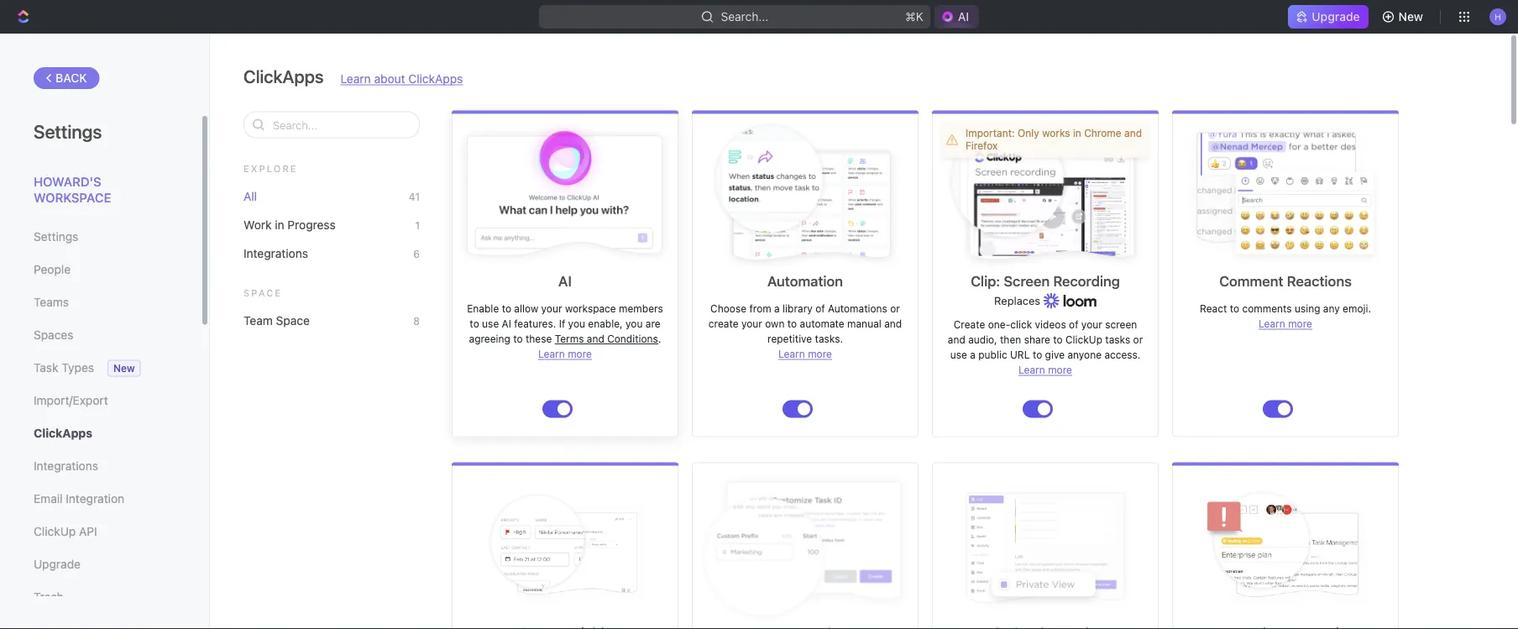 Task type: locate. For each thing, give the bounding box(es) containing it.
to down share
[[1033, 349, 1043, 361]]

0 vertical spatial a
[[774, 303, 780, 315]]

learn down the repetitive
[[779, 348, 805, 360]]

if
[[559, 318, 565, 330]]

0 horizontal spatial your
[[541, 303, 562, 315]]

clickup up anyone
[[1066, 334, 1103, 346]]

click
[[1011, 319, 1032, 331]]

a inside create one-click videos of your screen and audio, then share to clickup tasks or use a public url to give anyone access. learn more
[[970, 349, 976, 361]]

more down the using
[[1289, 318, 1313, 330]]

2 settings from the top
[[34, 230, 78, 244]]

of up automate
[[816, 303, 825, 315]]

to left allow
[[502, 303, 512, 315]]

library
[[783, 303, 813, 315]]

or right automations
[[891, 303, 900, 315]]

integrations up the email integration
[[34, 459, 98, 473]]

access.
[[1105, 349, 1141, 361]]

of right videos
[[1069, 319, 1079, 331]]

settings
[[34, 120, 102, 142], [34, 230, 78, 244]]

public
[[979, 349, 1008, 361]]

upgrade down clickup api
[[34, 557, 81, 571]]

clickapps down import/export
[[34, 426, 92, 440]]

settings link
[[34, 223, 167, 251]]

0 horizontal spatial in
[[275, 218, 284, 231]]

manual
[[848, 318, 882, 330]]

0 vertical spatial space
[[244, 288, 282, 299]]

audio,
[[969, 334, 998, 346]]

reactions
[[1287, 273, 1352, 289]]

upgrade link left new button
[[1289, 5, 1369, 29]]

trash link
[[34, 583, 167, 611]]

0 vertical spatial upgrade link
[[1289, 5, 1369, 29]]

learn more link for comment reactions
[[1259, 318, 1313, 330]]

space right team
[[276, 313, 310, 327]]

1 horizontal spatial integrations
[[244, 246, 308, 260]]

in right works
[[1073, 127, 1082, 139]]

settings up people
[[34, 230, 78, 244]]

0 vertical spatial new
[[1399, 10, 1424, 24]]

clickapps up the search... text field
[[244, 66, 324, 87]]

ai inside button
[[958, 10, 969, 24]]

0 vertical spatial ai
[[958, 10, 969, 24]]

Search... text field
[[273, 112, 411, 137]]

enable,
[[588, 318, 623, 330]]

2 horizontal spatial clickapps
[[409, 71, 463, 85]]

2 horizontal spatial your
[[1082, 319, 1103, 331]]

0 horizontal spatial clickup
[[34, 525, 76, 538]]

howard's workspace
[[34, 174, 111, 205]]

0 horizontal spatial clickapps
[[34, 426, 92, 440]]

learn
[[341, 71, 371, 85], [1259, 318, 1286, 330], [538, 348, 565, 360], [779, 348, 805, 360], [1019, 364, 1046, 376]]

in right work
[[275, 218, 284, 231]]

to inside react to comments using any emoji. learn more
[[1230, 303, 1240, 315]]

space up team
[[244, 288, 282, 299]]

or
[[891, 303, 900, 315], [1134, 334, 1143, 346]]

6
[[414, 248, 420, 260]]

2 vertical spatial ai
[[502, 318, 511, 330]]

team space
[[244, 313, 310, 327]]

1 vertical spatial of
[[1069, 319, 1079, 331]]

0 vertical spatial upgrade
[[1312, 10, 1360, 24]]

0 vertical spatial or
[[891, 303, 900, 315]]

you up conditions
[[626, 318, 643, 330]]

integrations inside settings element
[[34, 459, 98, 473]]

1 horizontal spatial in
[[1073, 127, 1082, 139]]

your down from
[[742, 318, 763, 330]]

in inside important: only works in chrome and firefox
[[1073, 127, 1082, 139]]

you right if at the left bottom of page
[[568, 318, 585, 330]]

settings up howard's
[[34, 120, 102, 142]]

and right manual at the bottom
[[885, 318, 902, 330]]

1 vertical spatial clickup
[[34, 525, 76, 538]]

learn down url
[[1019, 364, 1046, 376]]

automations
[[828, 303, 888, 315]]

more down tasks.
[[808, 348, 832, 360]]

ai button
[[935, 5, 980, 29]]

learn more link down 'terms'
[[538, 348, 592, 360]]

search...
[[721, 10, 769, 24]]

1 vertical spatial use
[[951, 349, 967, 361]]

work
[[244, 218, 272, 231]]

0 horizontal spatial integrations
[[34, 459, 98, 473]]

workspace
[[34, 190, 111, 205]]

screen
[[1004, 273, 1050, 289]]

to up the repetitive
[[788, 318, 797, 330]]

1 horizontal spatial new
[[1399, 10, 1424, 24]]

0 horizontal spatial upgrade
[[34, 557, 81, 571]]

only
[[1018, 127, 1040, 139]]

clickup api
[[34, 525, 97, 538]]

0 horizontal spatial upgrade link
[[34, 550, 167, 579]]

spaces
[[34, 328, 73, 342]]

to inside 'choose from a library of automations or create your own to automate manual and repetitive tasks. learn more'
[[788, 318, 797, 330]]

0 vertical spatial integrations
[[244, 246, 308, 260]]

settings element
[[0, 34, 210, 629]]

your up if at the left bottom of page
[[541, 303, 562, 315]]

integrations
[[244, 246, 308, 260], [34, 459, 98, 473]]

0 horizontal spatial a
[[774, 303, 780, 315]]

integrations down the work in progress in the top of the page
[[244, 246, 308, 260]]

then
[[1000, 334, 1022, 346]]

upgrade
[[1312, 10, 1360, 24], [34, 557, 81, 571]]

a down audio,
[[970, 349, 976, 361]]

create
[[709, 318, 739, 330]]

learn inside react to comments using any emoji. learn more
[[1259, 318, 1286, 330]]

of inside create one-click videos of your screen and audio, then share to clickup tasks or use a public url to give anyone access. learn more
[[1069, 319, 1079, 331]]

clickup left "api"
[[34, 525, 76, 538]]

are
[[646, 318, 661, 330]]

use
[[482, 318, 499, 330], [951, 349, 967, 361]]

0 horizontal spatial of
[[816, 303, 825, 315]]

and right chrome
[[1125, 127, 1142, 139]]

learn more link down the comments
[[1259, 318, 1313, 330]]

clickapps
[[244, 66, 324, 87], [409, 71, 463, 85], [34, 426, 92, 440]]

0 vertical spatial of
[[816, 303, 825, 315]]

and down create
[[948, 334, 966, 346]]

your
[[541, 303, 562, 315], [742, 318, 763, 330], [1082, 319, 1103, 331]]

0 vertical spatial in
[[1073, 127, 1082, 139]]

in
[[1073, 127, 1082, 139], [275, 218, 284, 231]]

to left these
[[513, 333, 523, 345]]

create
[[954, 319, 986, 331]]

0 vertical spatial settings
[[34, 120, 102, 142]]

1 vertical spatial integrations
[[34, 459, 98, 473]]

1 horizontal spatial a
[[970, 349, 976, 361]]

learn left "about"
[[341, 71, 371, 85]]

1 vertical spatial settings
[[34, 230, 78, 244]]

of
[[816, 303, 825, 315], [1069, 319, 1079, 331]]

1 horizontal spatial use
[[951, 349, 967, 361]]

and down enable,
[[587, 333, 605, 345]]

anyone
[[1068, 349, 1102, 361]]

learn more link
[[1259, 318, 1313, 330], [538, 348, 592, 360], [779, 348, 832, 360], [1019, 364, 1073, 376]]

and inside important: only works in chrome and firefox
[[1125, 127, 1142, 139]]

use up agreeing on the bottom of page
[[482, 318, 499, 330]]

emoji.
[[1343, 303, 1372, 315]]

1 vertical spatial in
[[275, 218, 284, 231]]

clickapps right "about"
[[409, 71, 463, 85]]

1 horizontal spatial of
[[1069, 319, 1079, 331]]

more down give
[[1048, 364, 1073, 376]]

one-
[[988, 319, 1011, 331]]

clickup api link
[[34, 517, 167, 546]]

clickup
[[1066, 334, 1103, 346], [34, 525, 76, 538]]

1 horizontal spatial or
[[1134, 334, 1143, 346]]

use inside create one-click videos of your screen and audio, then share to clickup tasks or use a public url to give anyone access. learn more
[[951, 349, 967, 361]]

you
[[568, 318, 585, 330], [626, 318, 643, 330]]

0 horizontal spatial you
[[568, 318, 585, 330]]

a up own
[[774, 303, 780, 315]]

tasks.
[[815, 333, 843, 345]]

1 horizontal spatial clickup
[[1066, 334, 1103, 346]]

0 horizontal spatial use
[[482, 318, 499, 330]]

0 horizontal spatial new
[[113, 362, 135, 374]]

upgrade left new button
[[1312, 10, 1360, 24]]

1 horizontal spatial your
[[742, 318, 763, 330]]

new
[[1399, 10, 1424, 24], [113, 362, 135, 374]]

people
[[34, 262, 71, 276]]

1 horizontal spatial you
[[626, 318, 643, 330]]

learn down the comments
[[1259, 318, 1286, 330]]

new inside settings element
[[113, 362, 135, 374]]

of inside 'choose from a library of automations or create your own to automate manual and repetitive tasks. learn more'
[[816, 303, 825, 315]]

agreeing
[[469, 333, 511, 345]]

enable to allow your workspace members to use ai features. if you enable, you are agreeing to these
[[467, 303, 663, 345]]

using
[[1295, 303, 1321, 315]]

or inside 'choose from a library of automations or create your own to automate manual and repetitive tasks. learn more'
[[891, 303, 900, 315]]

learn more link down the repetitive
[[779, 348, 832, 360]]

1 vertical spatial new
[[113, 362, 135, 374]]

upgrade link up trash link
[[34, 550, 167, 579]]

your left screen
[[1082, 319, 1103, 331]]

ai up the workspace
[[559, 273, 572, 289]]

task
[[34, 361, 58, 375]]

clickapps link
[[34, 419, 167, 448]]

0 horizontal spatial ai
[[502, 318, 511, 330]]

0 vertical spatial clickup
[[1066, 334, 1103, 346]]

learn down these
[[538, 348, 565, 360]]

ai right ⌘k
[[958, 10, 969, 24]]

to down "enable"
[[470, 318, 479, 330]]

0 vertical spatial use
[[482, 318, 499, 330]]

41
[[409, 191, 420, 203]]

a
[[774, 303, 780, 315], [970, 349, 976, 361]]

more
[[1289, 318, 1313, 330], [568, 348, 592, 360], [808, 348, 832, 360], [1048, 364, 1073, 376]]

repetitive
[[768, 333, 812, 345]]

space
[[244, 288, 282, 299], [276, 313, 310, 327]]

learn about clickapps link
[[341, 71, 463, 85]]

1 vertical spatial a
[[970, 349, 976, 361]]

and
[[1125, 127, 1142, 139], [885, 318, 902, 330], [587, 333, 605, 345], [948, 334, 966, 346]]

to right react
[[1230, 303, 1240, 315]]

terms and conditions .
[[555, 333, 661, 345]]

1 vertical spatial or
[[1134, 334, 1143, 346]]

ai up agreeing on the bottom of page
[[502, 318, 511, 330]]

enable
[[467, 303, 499, 315]]

clickup inside create one-click videos of your screen and audio, then share to clickup tasks or use a public url to give anyone access. learn more
[[1066, 334, 1103, 346]]

or right tasks
[[1134, 334, 1143, 346]]

1 vertical spatial ai
[[559, 273, 572, 289]]

use down create
[[951, 349, 967, 361]]

0 horizontal spatial or
[[891, 303, 900, 315]]

1 vertical spatial upgrade
[[34, 557, 81, 571]]

1 horizontal spatial upgrade link
[[1289, 5, 1369, 29]]

upgrade link
[[1289, 5, 1369, 29], [34, 550, 167, 579]]

2 horizontal spatial ai
[[958, 10, 969, 24]]



Task type: describe. For each thing, give the bounding box(es) containing it.
team
[[244, 313, 273, 327]]

react
[[1200, 303, 1227, 315]]

task types
[[34, 361, 94, 375]]

to up give
[[1053, 334, 1063, 346]]

progress
[[288, 218, 336, 231]]

learn more link for ai
[[538, 348, 592, 360]]

these
[[526, 333, 552, 345]]

back link
[[34, 67, 100, 89]]

learn inside create one-click videos of your screen and audio, then share to clickup tasks or use a public url to give anyone access. learn more
[[1019, 364, 1046, 376]]

more down 'terms'
[[568, 348, 592, 360]]

works
[[1043, 127, 1070, 139]]

email
[[34, 492, 63, 506]]

import/export link
[[34, 386, 167, 415]]

conditions
[[607, 333, 658, 345]]

8
[[414, 315, 420, 327]]

h button
[[1485, 3, 1512, 30]]

url
[[1010, 349, 1030, 361]]

your inside enable to allow your workspace members to use ai features. if you enable, you are agreeing to these
[[541, 303, 562, 315]]

create one-click videos of your screen and audio, then share to clickup tasks or use a public url to give anyone access. learn more
[[948, 319, 1143, 376]]

or inside create one-click videos of your screen and audio, then share to clickup tasks or use a public url to give anyone access. learn more
[[1134, 334, 1143, 346]]

workspace
[[565, 303, 616, 315]]

more inside react to comments using any emoji. learn more
[[1289, 318, 1313, 330]]

tasks
[[1106, 334, 1131, 346]]

clickapps inside clickapps link
[[34, 426, 92, 440]]

1 you from the left
[[568, 318, 585, 330]]

give
[[1045, 349, 1065, 361]]

your inside 'choose from a library of automations or create your own to automate manual and repetitive tasks. learn more'
[[742, 318, 763, 330]]

choose
[[711, 303, 747, 315]]

use inside enable to allow your workspace members to use ai features. if you enable, you are agreeing to these
[[482, 318, 499, 330]]

videos
[[1035, 319, 1066, 331]]

important:
[[966, 127, 1015, 139]]

email integration link
[[34, 485, 167, 513]]

import/export
[[34, 394, 108, 407]]

types
[[62, 361, 94, 375]]

choose from a library of automations or create your own to automate manual and repetitive tasks. learn more
[[709, 303, 902, 360]]

new button
[[1375, 3, 1434, 30]]

1 horizontal spatial upgrade
[[1312, 10, 1360, 24]]

all
[[244, 189, 257, 203]]

screen
[[1105, 319, 1138, 331]]

teams link
[[34, 288, 167, 317]]

terms and conditions link
[[555, 333, 658, 345]]

learn more link down give
[[1019, 364, 1073, 376]]

and inside 'choose from a library of automations or create your own to automate manual and repetitive tasks. learn more'
[[885, 318, 902, 330]]

learn inside 'choose from a library of automations or create your own to automate manual and repetitive tasks. learn more'
[[779, 348, 805, 360]]

howard's
[[34, 174, 101, 189]]

automate
[[800, 318, 845, 330]]

own
[[765, 318, 785, 330]]

1 horizontal spatial ai
[[559, 273, 572, 289]]

back
[[55, 71, 87, 85]]

upgrade inside settings element
[[34, 557, 81, 571]]

more inside create one-click videos of your screen and audio, then share to clickup tasks or use a public url to give anyone access. learn more
[[1048, 364, 1073, 376]]

clip:
[[971, 273, 1001, 289]]

comment reactions
[[1220, 273, 1352, 289]]

1 settings from the top
[[34, 120, 102, 142]]

your inside create one-click videos of your screen and audio, then share to clickup tasks or use a public url to give anyone access. learn more
[[1082, 319, 1103, 331]]

of for your
[[1069, 319, 1079, 331]]

recording
[[1054, 273, 1120, 289]]

features.
[[514, 318, 556, 330]]

firefox
[[966, 139, 998, 151]]

any
[[1324, 303, 1340, 315]]

new inside new button
[[1399, 10, 1424, 24]]

comment
[[1220, 273, 1284, 289]]

1 vertical spatial upgrade link
[[34, 550, 167, 579]]

automation
[[768, 273, 843, 289]]

integration
[[66, 492, 124, 506]]

share
[[1024, 334, 1051, 346]]

explore
[[244, 163, 298, 174]]

more inside 'choose from a library of automations or create your own to automate manual and repetitive tasks. learn more'
[[808, 348, 832, 360]]

trash
[[34, 590, 64, 604]]

members
[[619, 303, 663, 315]]

allow
[[514, 303, 539, 315]]

1 vertical spatial space
[[276, 313, 310, 327]]

spaces link
[[34, 321, 167, 349]]

email integration
[[34, 492, 124, 506]]

a inside 'choose from a library of automations or create your own to automate manual and repetitive tasks. learn more'
[[774, 303, 780, 315]]

comments
[[1243, 303, 1292, 315]]

react to comments using any emoji. learn more
[[1200, 303, 1372, 330]]

from
[[750, 303, 772, 315]]

.
[[658, 333, 661, 345]]

replaces
[[995, 294, 1044, 307]]

learn more link for automation
[[779, 348, 832, 360]]

h
[[1495, 12, 1502, 21]]

⌘k
[[905, 10, 924, 24]]

learn more
[[538, 348, 592, 360]]

terms
[[555, 333, 584, 345]]

clip: screen recording
[[971, 273, 1120, 289]]

important: only works in chrome and firefox
[[966, 127, 1142, 151]]

teams
[[34, 295, 69, 309]]

ai inside enable to allow your workspace members to use ai features. if you enable, you are agreeing to these
[[502, 318, 511, 330]]

chrome
[[1085, 127, 1122, 139]]

integrations link
[[34, 452, 167, 480]]

clickup inside settings element
[[34, 525, 76, 538]]

and inside create one-click videos of your screen and audio, then share to clickup tasks or use a public url to give anyone access. learn more
[[948, 334, 966, 346]]

1 horizontal spatial clickapps
[[244, 66, 324, 87]]

1
[[415, 220, 420, 231]]

2 you from the left
[[626, 318, 643, 330]]

of for automations
[[816, 303, 825, 315]]

learn about clickapps
[[341, 71, 463, 85]]

work in progress
[[244, 218, 336, 231]]



Task type: vqa. For each thing, say whether or not it's contained in the screenshot.
✨
no



